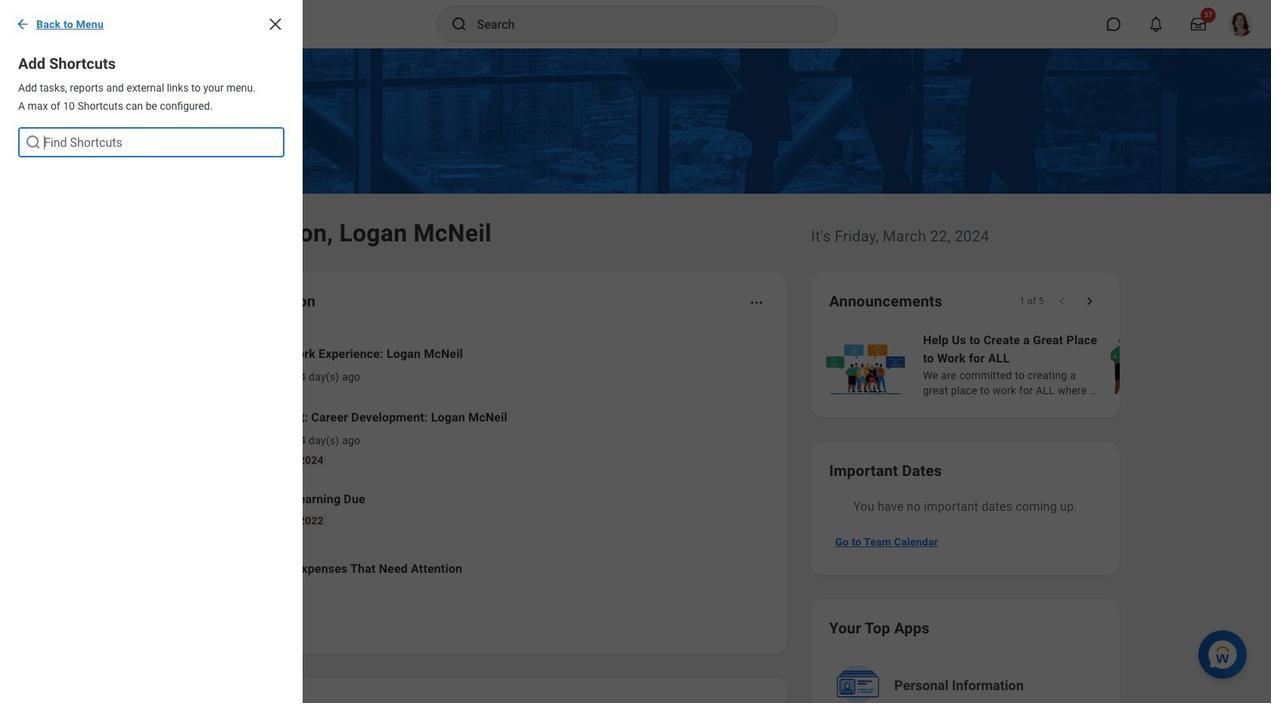 Task type: locate. For each thing, give the bounding box(es) containing it.
global navigation dialog
[[0, 0, 303, 703]]

banner
[[0, 0, 1272, 48]]

status
[[1020, 295, 1045, 307]]

search image
[[450, 15, 468, 33]]

main content
[[0, 48, 1272, 703]]

chevron right small image
[[1083, 294, 1098, 309]]

chevron left small image
[[1055, 294, 1070, 309]]

list
[[0, 176, 303, 188], [824, 330, 1272, 400], [170, 333, 769, 600]]

notifications large image
[[1149, 17, 1164, 32]]



Task type: describe. For each thing, give the bounding box(es) containing it.
x image
[[266, 15, 285, 33]]

arrow left image
[[15, 17, 30, 32]]

inbox large image
[[1192, 17, 1207, 32]]

Search field
[[18, 127, 285, 157]]

search image
[[24, 133, 42, 151]]

profile logan mcneil element
[[1220, 8, 1263, 41]]



Task type: vqa. For each thing, say whether or not it's contained in the screenshot.
x ICON
yes



